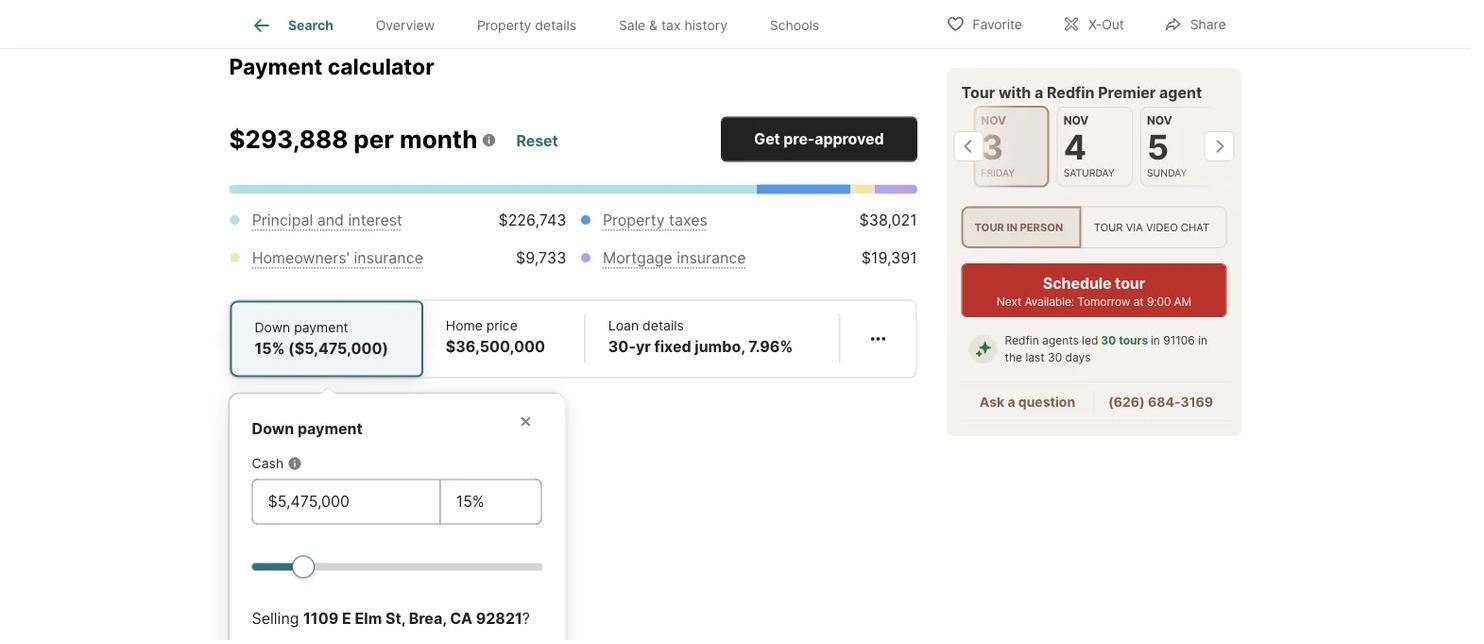 Task type: vqa. For each thing, say whether or not it's contained in the screenshot.
Feed button
no



Task type: describe. For each thing, give the bounding box(es) containing it.
nov for 4
[[1063, 114, 1089, 128]]

loan
[[608, 319, 639, 335]]

available:
[[1025, 295, 1075, 309]]

684-
[[1148, 394, 1181, 410]]

1 vertical spatial a
[[1008, 394, 1016, 410]]

homeowners' insurance
[[252, 250, 423, 268]]

$293,888
[[229, 125, 348, 155]]

none text field inside tooltip
[[456, 492, 526, 514]]

agent
[[1160, 83, 1202, 102]]

agents
[[1043, 334, 1079, 348]]

at
[[1134, 295, 1144, 309]]

payment for down payment
[[298, 421, 363, 439]]

principal
[[252, 212, 313, 230]]

redfin agents led 30 tours in 91106
[[1005, 334, 1195, 348]]

ask a question link
[[980, 394, 1076, 410]]

search
[[288, 17, 334, 33]]

selling 1109 e elm st, brea, ca 92821 ?
[[252, 611, 530, 629]]

3
[[981, 127, 1003, 168]]

$9,733
[[516, 250, 566, 268]]

brea,
[[409, 611, 447, 629]]

previous image
[[954, 132, 984, 162]]

mortgage
[[603, 250, 673, 268]]

friday
[[981, 167, 1015, 179]]

property taxes link
[[603, 212, 708, 230]]

(626) 684-3169 link
[[1109, 394, 1214, 410]]

get
[[754, 131, 780, 149]]

&
[[649, 17, 658, 33]]

?
[[522, 611, 530, 629]]

led
[[1082, 334, 1099, 348]]

ca
[[450, 611, 473, 629]]

nov 3 friday
[[981, 114, 1015, 179]]

tour for tour with a redfin premier agent
[[962, 83, 995, 102]]

principal and interest
[[252, 212, 403, 230]]

schools
[[770, 17, 820, 33]]

tour for tour in person
[[975, 221, 1005, 234]]

home
[[446, 319, 483, 335]]

92821
[[476, 611, 522, 629]]

fixed
[[655, 339, 691, 357]]

person
[[1020, 221, 1064, 234]]

via
[[1126, 221, 1143, 234]]

homeowners' insurance link
[[252, 250, 423, 268]]

reset button
[[516, 124, 559, 158]]

15%
[[255, 340, 285, 359]]

property for property details
[[477, 17, 532, 33]]

property for property taxes
[[603, 212, 665, 230]]

calculator
[[328, 54, 434, 80]]

home price $36,500,000
[[446, 319, 545, 357]]

schedule tour next available: tomorrow at 9:00 am
[[997, 274, 1192, 309]]

tour
[[1115, 274, 1146, 293]]

cash
[[252, 457, 284, 473]]

the
[[1005, 351, 1023, 365]]

tax
[[662, 17, 681, 33]]

property taxes
[[603, 212, 708, 230]]

in inside in the last 30 days
[[1199, 334, 1208, 348]]

in inside 'list box'
[[1007, 221, 1018, 234]]

video
[[1146, 221, 1178, 234]]

approved
[[815, 131, 884, 149]]

favorite button
[[930, 4, 1039, 43]]

1 horizontal spatial in
[[1151, 334, 1161, 348]]

overview tab
[[355, 3, 456, 48]]

ask a question
[[980, 394, 1076, 410]]

down for down payment 15% ($5,475,000)
[[255, 321, 290, 337]]

1 vertical spatial redfin
[[1005, 334, 1039, 348]]

schedule
[[1043, 274, 1112, 293]]

nov for 3
[[981, 114, 1006, 128]]

homeowners'
[[252, 250, 350, 268]]

interest
[[348, 212, 403, 230]]

elm
[[355, 611, 382, 629]]

mortgage insurance
[[603, 250, 746, 268]]

yr
[[636, 339, 651, 357]]

ask
[[980, 394, 1005, 410]]

sale & tax history tab
[[598, 3, 749, 48]]

history
[[685, 17, 728, 33]]

($5,475,000)
[[288, 340, 388, 359]]

none text field inside tooltip
[[268, 492, 425, 514]]

30 for tours
[[1101, 334, 1117, 348]]

mortgage insurance link
[[603, 250, 746, 268]]

7.96%
[[749, 339, 793, 357]]

property details tab
[[456, 3, 598, 48]]

e
[[342, 611, 351, 629]]

sale
[[619, 17, 646, 33]]

property details
[[477, 17, 577, 33]]

1109
[[303, 611, 339, 629]]

details for property details
[[535, 17, 577, 33]]

st,
[[386, 611, 405, 629]]



Task type: locate. For each thing, give the bounding box(es) containing it.
sunday
[[1147, 167, 1187, 179]]

0 horizontal spatial details
[[535, 17, 577, 33]]

tomorrow
[[1078, 295, 1131, 309]]

x-out
[[1089, 17, 1125, 33]]

and
[[317, 212, 344, 230]]

nov 5 sunday
[[1147, 114, 1187, 179]]

payment down the ($5,475,000)
[[298, 421, 363, 439]]

0 horizontal spatial in
[[1007, 221, 1018, 234]]

nov inside nov 3 friday
[[981, 114, 1006, 128]]

month
[[400, 125, 478, 155]]

1 horizontal spatial 30
[[1101, 334, 1117, 348]]

payment
[[229, 54, 323, 80]]

1 horizontal spatial details
[[643, 319, 684, 335]]

per
[[354, 125, 394, 155]]

tour left with
[[962, 83, 995, 102]]

details inside loan details 30-yr fixed jumbo, 7.96%
[[643, 319, 684, 335]]

reset
[[516, 132, 558, 150]]

0 horizontal spatial nov
[[981, 114, 1006, 128]]

selling
[[252, 611, 299, 629]]

get pre-approved
[[754, 131, 884, 149]]

tour with a redfin premier agent
[[962, 83, 1202, 102]]

next image
[[1205, 132, 1235, 162]]

in the last 30 days
[[1005, 334, 1208, 365]]

tooltip
[[229, 379, 917, 641]]

list box containing tour in person
[[962, 206, 1227, 249]]

taxes
[[669, 212, 708, 230]]

insurance for mortgage insurance
[[677, 250, 746, 268]]

loan details 30-yr fixed jumbo, 7.96%
[[608, 319, 793, 357]]

with
[[999, 83, 1031, 102]]

nov down agent
[[1147, 114, 1172, 128]]

overview
[[376, 17, 435, 33]]

1 vertical spatial down
[[252, 421, 294, 439]]

next
[[997, 295, 1022, 309]]

$19,391
[[862, 250, 917, 268]]

2 horizontal spatial nov
[[1147, 114, 1172, 128]]

premier
[[1098, 83, 1156, 102]]

details up fixed
[[643, 319, 684, 335]]

sale & tax history
[[619, 17, 728, 33]]

0 horizontal spatial property
[[477, 17, 532, 33]]

nov 4 saturday
[[1063, 114, 1115, 179]]

down up 'cash'
[[252, 421, 294, 439]]

91106
[[1164, 334, 1195, 348]]

x-
[[1089, 17, 1102, 33]]

1 vertical spatial details
[[643, 319, 684, 335]]

principal and interest link
[[252, 212, 403, 230]]

tour via video chat
[[1094, 221, 1210, 234]]

am
[[1174, 295, 1192, 309]]

out
[[1102, 17, 1125, 33]]

0 horizontal spatial 30
[[1048, 351, 1063, 365]]

1 vertical spatial property
[[603, 212, 665, 230]]

tour in person
[[975, 221, 1064, 234]]

chat
[[1181, 221, 1210, 234]]

last
[[1026, 351, 1045, 365]]

down inside tooltip
[[252, 421, 294, 439]]

1 horizontal spatial nov
[[1063, 114, 1089, 128]]

payment inside tooltip
[[298, 421, 363, 439]]

0 vertical spatial down
[[255, 321, 290, 337]]

down payment 15% ($5,475,000)
[[255, 321, 388, 359]]

0 vertical spatial payment
[[294, 321, 348, 337]]

in left person
[[1007, 221, 1018, 234]]

None text field
[[268, 492, 425, 514]]

30 for days
[[1048, 351, 1063, 365]]

0 horizontal spatial a
[[1008, 394, 1016, 410]]

tour left person
[[975, 221, 1005, 234]]

0 horizontal spatial redfin
[[1005, 334, 1039, 348]]

30-
[[608, 339, 636, 357]]

2 horizontal spatial in
[[1199, 334, 1208, 348]]

nov inside nov 5 sunday
[[1147, 114, 1172, 128]]

redfin up 4 in the right of the page
[[1047, 83, 1095, 102]]

0 vertical spatial 30
[[1101, 334, 1117, 348]]

details left sale
[[535, 17, 577, 33]]

1 horizontal spatial insurance
[[677, 250, 746, 268]]

tour left via
[[1094, 221, 1123, 234]]

insurance
[[354, 250, 423, 268], [677, 250, 746, 268]]

(626)
[[1109, 394, 1145, 410]]

$226,743
[[499, 212, 566, 230]]

0 vertical spatial redfin
[[1047, 83, 1095, 102]]

1 horizontal spatial property
[[603, 212, 665, 230]]

jumbo,
[[695, 339, 745, 357]]

None button
[[973, 106, 1049, 188], [1057, 107, 1133, 187], [1140, 107, 1216, 187], [973, 106, 1049, 188], [1057, 107, 1133, 187], [1140, 107, 1216, 187]]

insurance down interest
[[354, 250, 423, 268]]

a right ask at right
[[1008, 394, 1016, 410]]

favorite
[[973, 17, 1023, 33]]

tab list containing search
[[229, 0, 856, 48]]

9:00
[[1147, 295, 1171, 309]]

tab list
[[229, 0, 856, 48]]

payment inside down payment 15% ($5,475,000)
[[294, 321, 348, 337]]

a
[[1035, 83, 1044, 102], [1008, 394, 1016, 410]]

payment up the ($5,475,000)
[[294, 321, 348, 337]]

nov inside nov 4 saturday
[[1063, 114, 1089, 128]]

nov up previous icon
[[981, 114, 1006, 128]]

down payment
[[252, 421, 363, 439]]

days
[[1066, 351, 1091, 365]]

down up 15%
[[255, 321, 290, 337]]

tooltip containing down payment
[[229, 379, 917, 641]]

5
[[1147, 127, 1169, 168]]

details for loan details 30-yr fixed jumbo, 7.96%
[[643, 319, 684, 335]]

in right tours on the right bottom of the page
[[1151, 334, 1161, 348]]

(626) 684-3169
[[1109, 394, 1214, 410]]

2 insurance from the left
[[677, 250, 746, 268]]

0 vertical spatial a
[[1035, 83, 1044, 102]]

question
[[1019, 394, 1076, 410]]

down
[[255, 321, 290, 337], [252, 421, 294, 439]]

nov down tour with a redfin premier agent
[[1063, 114, 1089, 128]]

search link
[[250, 14, 334, 37]]

1 horizontal spatial a
[[1035, 83, 1044, 102]]

nov for 5
[[1147, 114, 1172, 128]]

a right with
[[1035, 83, 1044, 102]]

schools tab
[[749, 3, 841, 48]]

share button
[[1148, 4, 1242, 43]]

1 nov from the left
[[981, 114, 1006, 128]]

0 vertical spatial details
[[535, 17, 577, 33]]

3169
[[1181, 394, 1214, 410]]

payment
[[294, 321, 348, 337], [298, 421, 363, 439]]

30 right 'led'
[[1101, 334, 1117, 348]]

tour for tour via video chat
[[1094, 221, 1123, 234]]

in
[[1007, 221, 1018, 234], [1151, 334, 1161, 348], [1199, 334, 1208, 348]]

insurance down taxes
[[677, 250, 746, 268]]

pre-
[[784, 131, 815, 149]]

down inside down payment 15% ($5,475,000)
[[255, 321, 290, 337]]

list box
[[962, 206, 1227, 249]]

details inside tab
[[535, 17, 577, 33]]

2 nov from the left
[[1063, 114, 1089, 128]]

1 insurance from the left
[[354, 250, 423, 268]]

details
[[535, 17, 577, 33], [643, 319, 684, 335]]

in right 91106
[[1199, 334, 1208, 348]]

4
[[1063, 127, 1087, 168]]

get pre-approved button
[[721, 117, 918, 163]]

redfin up the
[[1005, 334, 1039, 348]]

insurance for homeowners' insurance
[[354, 250, 423, 268]]

tours
[[1119, 334, 1149, 348]]

0 vertical spatial property
[[477, 17, 532, 33]]

Down Payment Slider range field
[[252, 556, 543, 579]]

property
[[477, 17, 532, 33], [603, 212, 665, 230]]

saturday
[[1063, 167, 1115, 179]]

30 inside in the last 30 days
[[1048, 351, 1063, 365]]

None text field
[[456, 492, 526, 514]]

$38,021
[[860, 212, 917, 230]]

1 horizontal spatial redfin
[[1047, 83, 1095, 102]]

0 horizontal spatial insurance
[[354, 250, 423, 268]]

30 down agents
[[1048, 351, 1063, 365]]

payment for down payment 15% ($5,475,000)
[[294, 321, 348, 337]]

down for down payment
[[252, 421, 294, 439]]

1 vertical spatial payment
[[298, 421, 363, 439]]

payment calculator
[[229, 54, 434, 80]]

3 nov from the left
[[1147, 114, 1172, 128]]

1 vertical spatial 30
[[1048, 351, 1063, 365]]

x-out button
[[1046, 4, 1141, 43]]

property inside tab
[[477, 17, 532, 33]]

share
[[1191, 17, 1226, 33]]

price
[[487, 319, 518, 335]]



